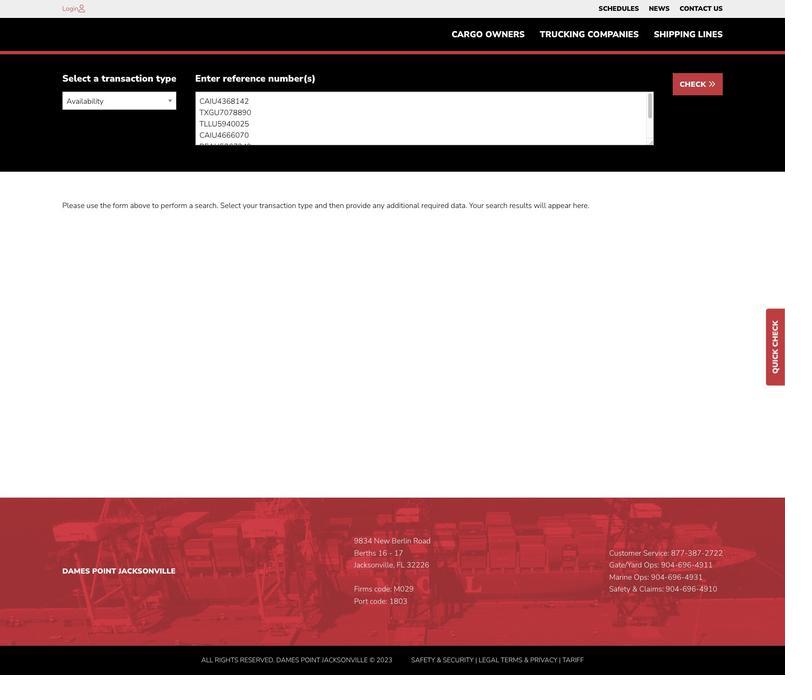Task type: locate. For each thing, give the bounding box(es) containing it.
trucking
[[540, 29, 586, 40]]

a
[[94, 72, 99, 85], [189, 201, 193, 211]]

1 horizontal spatial type
[[298, 201, 313, 211]]

code: right port on the bottom of page
[[370, 597, 388, 607]]

safety inside 'customer service: 877-387-2722 gate/yard ops: 904-696-4911 marine ops: 904-696-4931 safety & claims: 904-696-4910'
[[610, 585, 631, 595]]

1 vertical spatial menu bar
[[444, 25, 731, 44]]

provide
[[346, 201, 371, 211]]

us
[[714, 4, 723, 13]]

1 vertical spatial type
[[298, 201, 313, 211]]

transaction
[[102, 72, 154, 85], [260, 201, 296, 211]]

fl
[[397, 561, 405, 571]]

check
[[680, 80, 709, 90], [771, 321, 781, 347]]

firms code:  m029 port code:  1803
[[354, 585, 414, 607]]

tariff
[[563, 656, 584, 665]]

1 horizontal spatial point
[[301, 656, 321, 665]]

reserved.
[[240, 656, 275, 665]]

1 vertical spatial code:
[[370, 597, 388, 607]]

customer service: 877-387-2722 gate/yard ops: 904-696-4911 marine ops: 904-696-4931 safety & claims: 904-696-4910
[[610, 549, 723, 595]]

904- down 877-
[[662, 561, 678, 571]]

berths
[[354, 549, 377, 559]]

1 vertical spatial transaction
[[260, 201, 296, 211]]

2 horizontal spatial &
[[633, 585, 638, 595]]

code:
[[375, 585, 392, 595], [370, 597, 388, 607]]

perform
[[161, 201, 187, 211]]

0 vertical spatial menu bar
[[594, 2, 728, 16]]

jacksonville,
[[354, 561, 395, 571]]

1 vertical spatial select
[[220, 201, 241, 211]]

login link
[[62, 4, 78, 13]]

type left the enter
[[156, 72, 177, 85]]

1 vertical spatial jacksonville
[[322, 656, 368, 665]]

schedules link
[[599, 2, 640, 16]]

appear
[[548, 201, 572, 211]]

1 vertical spatial a
[[189, 201, 193, 211]]

menu bar
[[594, 2, 728, 16], [444, 25, 731, 44]]

| left the legal
[[476, 656, 477, 665]]

0 horizontal spatial check
[[680, 80, 709, 90]]

footer
[[0, 498, 786, 676]]

privacy
[[531, 656, 558, 665]]

type left and
[[298, 201, 313, 211]]

any
[[373, 201, 385, 211]]

0 vertical spatial transaction
[[102, 72, 154, 85]]

new
[[374, 536, 390, 547]]

904- up "claims:"
[[652, 573, 668, 583]]

0 vertical spatial check
[[680, 80, 709, 90]]

1 horizontal spatial &
[[525, 656, 529, 665]]

service:
[[644, 549, 670, 559]]

1 horizontal spatial dames
[[276, 656, 299, 665]]

904- right "claims:"
[[666, 585, 683, 595]]

2 | from the left
[[560, 656, 561, 665]]

1 vertical spatial check
[[771, 321, 781, 347]]

safety down marine at the right of the page
[[610, 585, 631, 595]]

1 horizontal spatial select
[[220, 201, 241, 211]]

enter reference number(s)
[[195, 72, 316, 85]]

0 horizontal spatial dames
[[62, 567, 90, 577]]

1 horizontal spatial |
[[560, 656, 561, 665]]

0 vertical spatial a
[[94, 72, 99, 85]]

1 vertical spatial 696-
[[668, 573, 685, 583]]

all rights reserved. dames point jacksonville © 2023
[[201, 656, 393, 665]]

ops:
[[644, 561, 660, 571], [634, 573, 650, 583]]

& right terms on the right bottom of the page
[[525, 656, 529, 665]]

ops: down service:
[[644, 561, 660, 571]]

0 horizontal spatial type
[[156, 72, 177, 85]]

| left the tariff
[[560, 656, 561, 665]]

will
[[534, 201, 547, 211]]

|
[[476, 656, 477, 665], [560, 656, 561, 665]]

0 vertical spatial jacksonville
[[119, 567, 176, 577]]

news
[[649, 4, 670, 13]]

0 vertical spatial ops:
[[644, 561, 660, 571]]

berlin
[[392, 536, 412, 547]]

results
[[510, 201, 532, 211]]

code: up 1803
[[375, 585, 392, 595]]

1 vertical spatial point
[[301, 656, 321, 665]]

2023
[[377, 656, 393, 665]]

1 horizontal spatial safety
[[610, 585, 631, 595]]

m029
[[394, 585, 414, 595]]

& left the security at bottom
[[437, 656, 442, 665]]

9834
[[354, 536, 372, 547]]

point
[[92, 567, 116, 577], [301, 656, 321, 665]]

& left "claims:"
[[633, 585, 638, 595]]

safety
[[610, 585, 631, 595], [412, 656, 435, 665]]

reference
[[223, 72, 266, 85]]

ops: up "claims:"
[[634, 573, 650, 583]]

1 horizontal spatial transaction
[[260, 201, 296, 211]]

1 horizontal spatial check
[[771, 321, 781, 347]]

1 horizontal spatial jacksonville
[[322, 656, 368, 665]]

0 vertical spatial 904-
[[662, 561, 678, 571]]

menu bar down schedules 'link'
[[444, 25, 731, 44]]

0 vertical spatial type
[[156, 72, 177, 85]]

0 horizontal spatial a
[[94, 72, 99, 85]]

0 vertical spatial point
[[92, 567, 116, 577]]

2722
[[705, 549, 723, 559]]

type
[[156, 72, 177, 85], [298, 201, 313, 211]]

select
[[62, 72, 91, 85], [220, 201, 241, 211]]

0 horizontal spatial jacksonville
[[119, 567, 176, 577]]

menu bar up shipping
[[594, 2, 728, 16]]

cargo
[[452, 29, 483, 40]]

select a transaction type
[[62, 72, 177, 85]]

shipping lines
[[654, 29, 723, 40]]

0 vertical spatial safety
[[610, 585, 631, 595]]

port
[[354, 597, 368, 607]]

0 vertical spatial select
[[62, 72, 91, 85]]

owners
[[486, 29, 525, 40]]

login
[[62, 4, 78, 13]]

4910
[[700, 585, 718, 595]]

&
[[633, 585, 638, 595], [437, 656, 442, 665], [525, 656, 529, 665]]

0 horizontal spatial |
[[476, 656, 477, 665]]

check button
[[673, 73, 723, 96]]

696-
[[678, 561, 695, 571], [668, 573, 685, 583], [683, 585, 700, 595]]

legal
[[479, 656, 500, 665]]

2 vertical spatial 696-
[[683, 585, 700, 595]]

safety left the security at bottom
[[412, 656, 435, 665]]

please
[[62, 201, 85, 211]]

your
[[470, 201, 484, 211]]

1 vertical spatial safety
[[412, 656, 435, 665]]

0 horizontal spatial point
[[92, 567, 116, 577]]

and
[[315, 201, 327, 211]]

customer
[[610, 549, 642, 559]]

above
[[130, 201, 150, 211]]

32226
[[407, 561, 430, 571]]

companies
[[588, 29, 639, 40]]

dames point jacksonville
[[62, 567, 176, 577]]

angle double right image
[[709, 80, 716, 88]]

your
[[243, 201, 258, 211]]

rights
[[215, 656, 239, 665]]



Task type: vqa. For each thing, say whether or not it's contained in the screenshot.
POINT to the left
yes



Task type: describe. For each thing, give the bounding box(es) containing it.
1 horizontal spatial a
[[189, 201, 193, 211]]

1 vertical spatial 904-
[[652, 573, 668, 583]]

news link
[[649, 2, 670, 16]]

387-
[[689, 549, 705, 559]]

2 vertical spatial 904-
[[666, 585, 683, 595]]

road
[[414, 536, 431, 547]]

4931
[[685, 573, 703, 583]]

0 vertical spatial code:
[[375, 585, 392, 595]]

1803
[[390, 597, 408, 607]]

form
[[113, 201, 128, 211]]

user image
[[78, 5, 85, 12]]

4911
[[695, 561, 713, 571]]

number(s)
[[268, 72, 316, 85]]

to
[[152, 201, 159, 211]]

9834 new berlin road berths 16 - 17 jacksonville, fl 32226
[[354, 536, 431, 571]]

enter
[[195, 72, 220, 85]]

Enter reference number(s) text field
[[195, 92, 654, 146]]

the
[[100, 201, 111, 211]]

gate/yard
[[610, 561, 643, 571]]

0 horizontal spatial transaction
[[102, 72, 154, 85]]

search
[[486, 201, 508, 211]]

claims:
[[640, 585, 664, 595]]

0 horizontal spatial &
[[437, 656, 442, 665]]

then
[[329, 201, 344, 211]]

footer containing 9834 new berlin road
[[0, 498, 786, 676]]

1 vertical spatial dames
[[276, 656, 299, 665]]

legal terms & privacy link
[[479, 656, 558, 665]]

contact us link
[[680, 2, 723, 16]]

0 horizontal spatial safety
[[412, 656, 435, 665]]

data.
[[451, 201, 468, 211]]

0 horizontal spatial select
[[62, 72, 91, 85]]

check inside button
[[680, 80, 709, 90]]

cargo owners
[[452, 29, 525, 40]]

schedules
[[599, 4, 640, 13]]

quick check
[[771, 321, 781, 374]]

menu bar containing cargo owners
[[444, 25, 731, 44]]

1 | from the left
[[476, 656, 477, 665]]

safety & security | legal terms & privacy | tariff
[[412, 656, 584, 665]]

required
[[422, 201, 449, 211]]

17
[[395, 549, 404, 559]]

firms
[[354, 585, 373, 595]]

16
[[378, 549, 388, 559]]

security
[[443, 656, 474, 665]]

0 vertical spatial 696-
[[678, 561, 695, 571]]

1 vertical spatial ops:
[[634, 573, 650, 583]]

shipping lines link
[[647, 25, 731, 44]]

please use the form above to perform a search. select your transaction type and then provide any additional required data. your search results will appear here.
[[62, 201, 590, 211]]

& inside 'customer service: 877-387-2722 gate/yard ops: 904-696-4911 marine ops: 904-696-4931 safety & claims: 904-696-4910'
[[633, 585, 638, 595]]

-
[[389, 549, 393, 559]]

all
[[201, 656, 213, 665]]

shipping
[[654, 29, 696, 40]]

search.
[[195, 201, 218, 211]]

quick check link
[[767, 309, 786, 386]]

use
[[87, 201, 98, 211]]

quick
[[771, 349, 781, 374]]

menu bar containing schedules
[[594, 2, 728, 16]]

terms
[[501, 656, 523, 665]]

877-
[[672, 549, 689, 559]]

trucking companies
[[540, 29, 639, 40]]

here.
[[574, 201, 590, 211]]

contact
[[680, 4, 712, 13]]

©
[[370, 656, 375, 665]]

additional
[[387, 201, 420, 211]]

tariff link
[[563, 656, 584, 665]]

marine
[[610, 573, 633, 583]]

trucking companies link
[[533, 25, 647, 44]]

safety & security link
[[412, 656, 474, 665]]

contact us
[[680, 4, 723, 13]]

cargo owners link
[[444, 25, 533, 44]]

0 vertical spatial dames
[[62, 567, 90, 577]]

lines
[[699, 29, 723, 40]]



